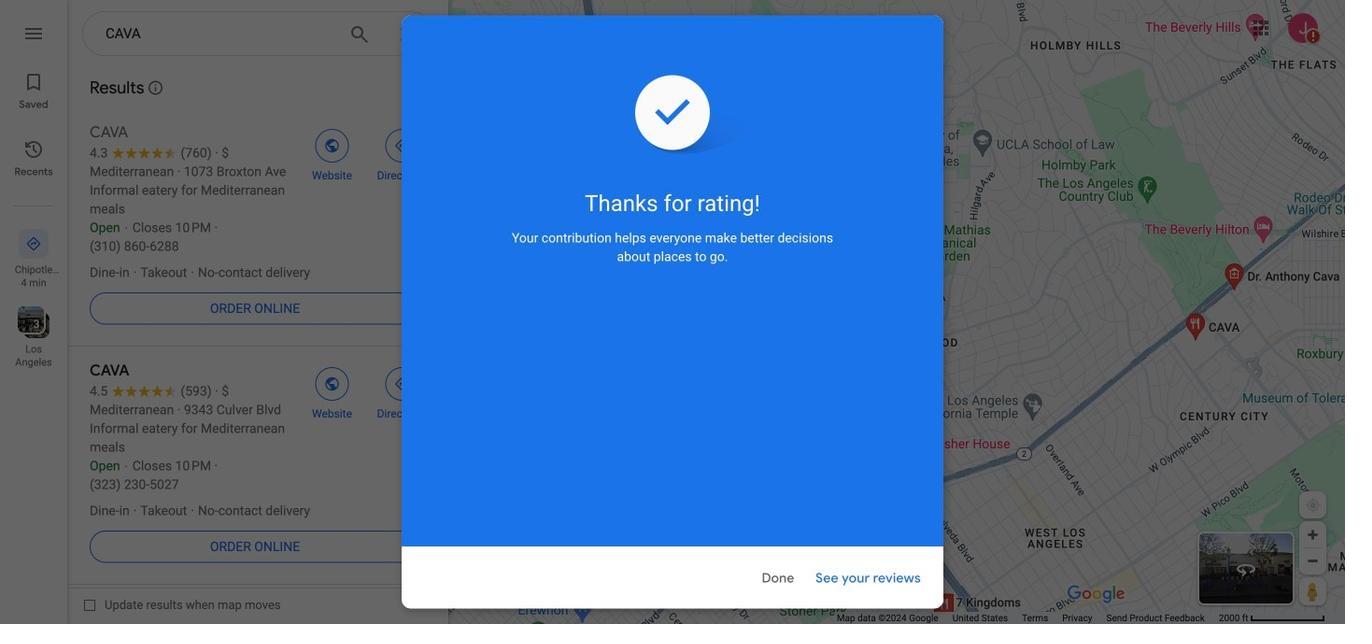 Task type: vqa. For each thing, say whether or not it's contained in the screenshot.
'checkbox' in the left bottom of the page
yes



Task type: describe. For each thing, give the bounding box(es) containing it.
show street view coverage image
[[1300, 578, 1327, 606]]

greens, mentioned in 6 reviews radio
[[585, 596, 665, 624]]

bowl, mentioned in 73 reviews radio
[[535, 507, 609, 551]]

protein, mentioned in 10 reviews radio
[[490, 551, 577, 596]]

none search field inside the google maps 'element'
[[82, 11, 434, 63]]

refine reviews option group
[[490, 507, 821, 624]]

dressing, mentioned in 7 reviews radio
[[490, 596, 580, 624]]

2 stars, 20 reviews image
[[490, 248, 723, 268]]

5 stars, 468 reviews image
[[490, 186, 724, 207]]

zoom out image
[[1307, 554, 1321, 568]]

4 stars, 175 reviews image
[[490, 207, 723, 227]]

3 stars, 48 reviews image
[[490, 227, 723, 248]]

chipotle, mentioned in 34 reviews radio
[[614, 507, 707, 551]]

menu image
[[22, 22, 45, 45]]



Task type: locate. For each thing, give the bounding box(es) containing it.
grains, mentioned in 9 reviews radio
[[582, 551, 658, 596]]

none checkbox inside the google maps 'element'
[[84, 593, 281, 617]]

google maps element
[[0, 0, 1346, 624]]

street view image
[[1236, 558, 1258, 580]]

learn more about legal disclosure regarding public reviews on google maps image
[[147, 79, 164, 96]]

list
[[0, 0, 67, 624]]

zoom in image
[[1307, 528, 1321, 542]]

portion sizes, mentioned in 8 reviews radio
[[664, 551, 778, 596]]

1 stars, 49 reviews image
[[490, 268, 723, 289]]

healthy, mentioned in 33 reviews radio
[[712, 507, 801, 551]]

None search field
[[82, 11, 434, 63]]

All reviews radio
[[490, 507, 529, 551]]

cannot access your location image
[[1306, 497, 1323, 514]]

cava main content
[[467, 56, 849, 624]]

None checkbox
[[84, 593, 281, 617]]

results for cava feed
[[67, 65, 449, 624]]

employees, mentioned in 6 reviews radio
[[670, 596, 773, 624]]

4.3 stars image
[[746, 246, 821, 264]]



